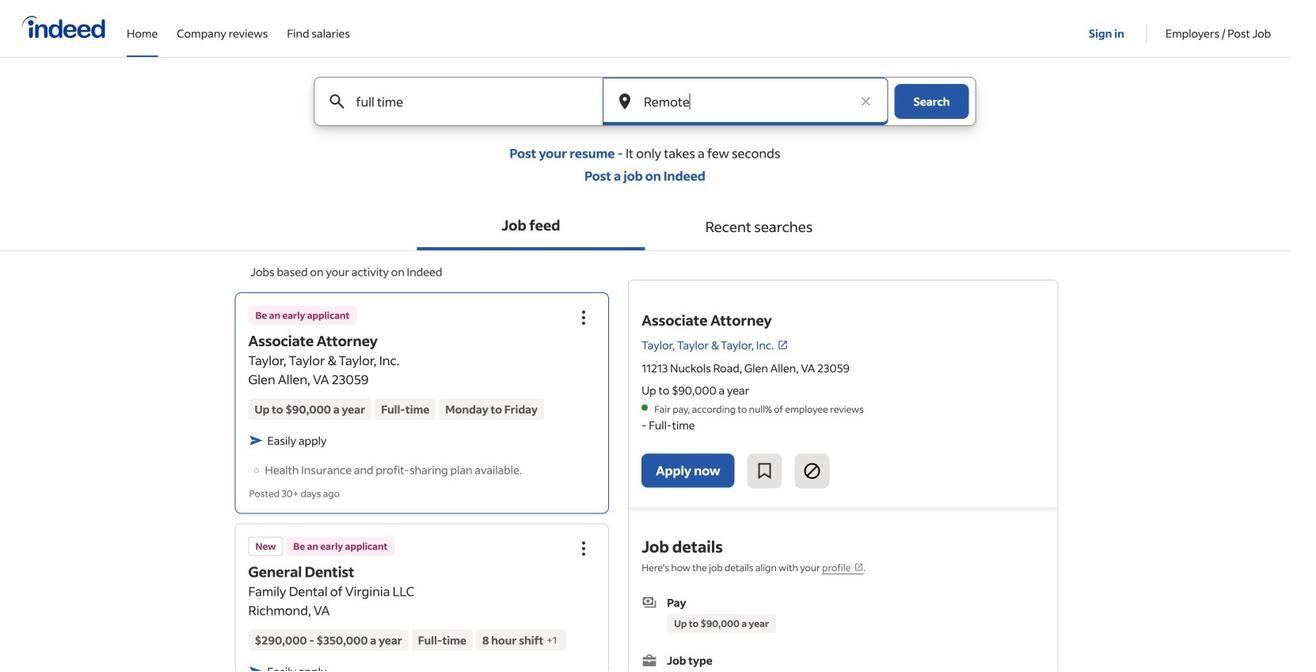 Task type: describe. For each thing, give the bounding box(es) containing it.
job actions for associate attorney is collapsed image
[[575, 308, 594, 327]]

Edit location text field
[[641, 78, 851, 125]]

clear location input image
[[858, 93, 874, 109]]

job preferences (opens in a new window) image
[[854, 562, 864, 572]]



Task type: vqa. For each thing, say whether or not it's contained in the screenshot.
Job actions for Carpenter is collapsed icon
no



Task type: locate. For each thing, give the bounding box(es) containing it.
not interested image
[[803, 461, 822, 480]]

None search field
[[301, 77, 989, 145]]

tab list
[[0, 203, 1291, 251]]

search: Job title, keywords, or company text field
[[353, 78, 575, 125]]

job actions for general dentist is collapsed image
[[575, 539, 594, 558]]

taylor, taylor & taylor, inc. (opens in a new tab) image
[[777, 339, 789, 351]]

main content
[[0, 77, 1291, 671]]

save this job image
[[756, 461, 775, 480]]



